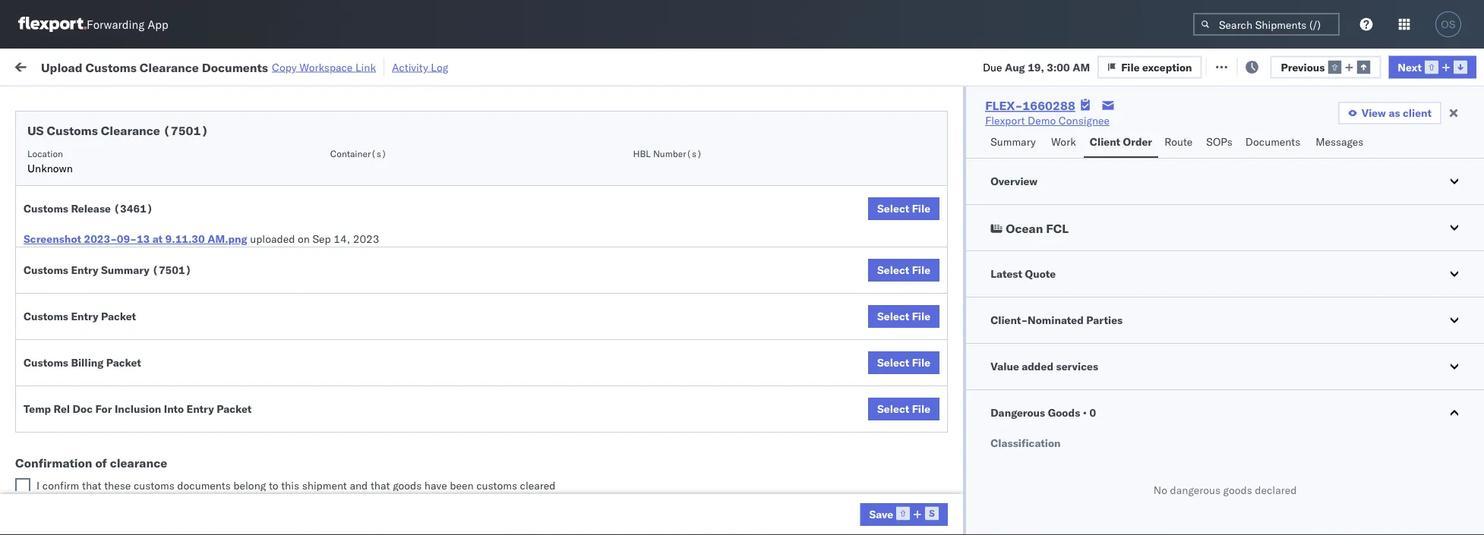 Task type: describe. For each thing, give the bounding box(es) containing it.
2:59 am edt, nov 5, 2022 for schedule delivery appointment button related to 2:59 am edt, nov 5, 2022
[[264, 253, 397, 266]]

number(s)
[[653, 148, 702, 159]]

2023 for 23,
[[379, 520, 406, 533]]

of
[[95, 456, 107, 471]]

•
[[1083, 406, 1087, 420]]

est, for maeu9408431
[[315, 520, 338, 533]]

due
[[983, 60, 1002, 73]]

upload for upload customs clearance documents copy workspace link
[[41, 59, 82, 75]]

flex-1889466 for confirm pickup from los angeles, ca
[[906, 420, 985, 433]]

os button
[[1431, 7, 1466, 42]]

to
[[269, 479, 278, 493]]

7:00
[[264, 420, 287, 433]]

2:59 for schedule delivery appointment button related to 2:59 am edt, nov 5, 2022
[[264, 253, 287, 266]]

1 schedule pickup from los angeles, ca button from the top
[[35, 184, 222, 201]]

been
[[450, 479, 474, 493]]

customs inside button
[[72, 319, 115, 332]]

2 that from the left
[[371, 479, 390, 493]]

copy workspace link button
[[272, 60, 376, 74]]

select for customs billing packet
[[877, 356, 909, 370]]

uetu5238478 for schedule pickup from los angeles, ca
[[1094, 352, 1168, 366]]

2:59 for schedule delivery appointment button for 2:59 am est, dec 14, 2022
[[264, 386, 287, 400]]

delivery for 2:59 am edt, nov 5, 2022
[[83, 252, 122, 265]]

test123456 for "upload customs clearance documents" button
[[1120, 319, 1184, 333]]

11:30 pm est, jan 23, 2023
[[264, 520, 406, 533]]

fcl inside button
[[1046, 221, 1069, 236]]

select for customs release (3461)
[[877, 202, 909, 215]]

client-nominated parties
[[991, 314, 1123, 327]]

schedule pickup from los angeles, ca for 'schedule pickup from los angeles, ca' link corresponding to third schedule pickup from los angeles, ca button from the bottom of the page
[[35, 285, 222, 299]]

batch
[[1400, 59, 1430, 72]]

3 flex-1846748 from the top
[[906, 219, 985, 232]]

client
[[1403, 106, 1432, 120]]

1 flex-1846748 from the top
[[906, 152, 985, 166]]

pickup inside button
[[77, 419, 109, 432]]

1 omkar savant from the top
[[1326, 152, 1394, 166]]

6 ceau7522281, hlxu6269489, hlxu8034992 from the top
[[1013, 319, 1249, 332]]

2 hlxu8034992 from the top
[[1175, 185, 1249, 199]]

205 on track
[[349, 59, 411, 72]]

lagerfeld
[[869, 520, 915, 533]]

i confirm that these customs documents belong to this shipment and that goods have been customs cleared
[[36, 479, 556, 493]]

view as client button
[[1338, 102, 1442, 125]]

6 hlxu8034992 from the top
[[1175, 319, 1249, 332]]

save button
[[860, 504, 948, 526]]

1 2:59 from the top
[[264, 152, 287, 166]]

2 schedule pickup from los angeles, ca button from the top
[[35, 218, 222, 234]]

pm for 7:00
[[289, 420, 306, 433]]

message (0)
[[204, 59, 266, 72]]

0 horizontal spatial flexport
[[610, 487, 649, 500]]

1 edt, from the top
[[310, 152, 333, 166]]

6 hlxu6269489, from the top
[[1094, 319, 1172, 332]]

confirm for confirm delivery
[[35, 452, 74, 466]]

4 flex-1889466 from the top
[[906, 453, 985, 466]]

messages button
[[1310, 128, 1372, 158]]

5 hlxu8034992 from the top
[[1175, 286, 1249, 299]]

4 ceau7522281, from the top
[[1013, 252, 1091, 265]]

4 edt, from the top
[[310, 253, 333, 266]]

1 ceau7522281, hlxu6269489, hlxu8034992 from the top
[[1013, 152, 1249, 165]]

8 resize handle column header from the left
[[1095, 118, 1113, 536]]

client order button
[[1084, 128, 1159, 158]]

fcl for schedule delivery appointment link associated with 11:30 pm est, jan 23, 2023
[[537, 520, 556, 533]]

1 horizontal spatial goods
[[1223, 484, 1252, 497]]

1 horizontal spatial flexport demo consignee
[[985, 114, 1110, 127]]

1 hlxu8034992 from the top
[[1175, 152, 1249, 165]]

confirm for confirm pickup from los angeles, ca
[[35, 419, 74, 432]]

5 schedule pickup from los angeles, ca button from the top
[[35, 485, 222, 502]]

view as client
[[1362, 106, 1432, 120]]

1 horizontal spatial consignee
[[787, 487, 838, 500]]

select file for customs entry packet
[[877, 310, 931, 323]]

location
[[27, 148, 63, 159]]

container
[[1013, 118, 1054, 130]]

inclusion
[[115, 403, 161, 416]]

next
[[1398, 60, 1422, 73]]

2:59 am est, dec 14, 2022 for schedule delivery appointment
[[264, 386, 403, 400]]

packet for customs billing packet
[[106, 356, 141, 370]]

and
[[350, 479, 368, 493]]

documents for upload customs clearance documents
[[169, 319, 224, 332]]

2 ceau7522281, from the top
[[1013, 185, 1091, 199]]

3 hlxu6269489, from the top
[[1094, 219, 1172, 232]]

am left sep
[[289, 219, 307, 232]]

select for temp rel doc for inclusion into entry packet
[[877, 403, 909, 416]]

4 1889466 from the top
[[939, 453, 985, 466]]

select for customs entry summary (7501)
[[877, 264, 909, 277]]

fcl for confirm pickup from los angeles, ca link
[[537, 420, 556, 433]]

shipment
[[302, 479, 347, 493]]

schedule pickup from los angeles, ca link for 4th schedule pickup from los angeles, ca button from the top of the page
[[35, 351, 222, 367]]

23, for 2023
[[360, 520, 377, 533]]

upload for upload customs clearance documents
[[35, 319, 69, 332]]

route
[[1165, 135, 1193, 149]]

2 5, from the top
[[358, 186, 368, 199]]

goods
[[1048, 406, 1080, 420]]

pickup up release
[[83, 185, 115, 198]]

1 2:59 am edt, nov 5, 2022 from the top
[[264, 152, 397, 166]]

doc
[[73, 403, 93, 416]]

1 customs from the left
[[134, 479, 174, 493]]

filtered by:
[[15, 93, 70, 106]]

select file button for customs entry packet
[[868, 305, 940, 328]]

1 schedule delivery appointment button from the top
[[35, 151, 187, 167]]

batch action button
[[1376, 54, 1476, 77]]

3 edt, from the top
[[310, 219, 333, 232]]

work button
[[1045, 128, 1084, 158]]

for
[[95, 403, 112, 416]]

759 at risk
[[279, 59, 331, 72]]

1 1846748 from the top
[[939, 152, 985, 166]]

0 vertical spatial demo
[[1028, 114, 1056, 127]]

file for customs entry packet
[[912, 310, 931, 323]]

documents
[[177, 479, 231, 493]]

est, for abcdefg78456546
[[310, 386, 332, 400]]

Search Shipments (/) text field
[[1193, 13, 1340, 36]]

client
[[1090, 135, 1121, 149]]

schedule for 5th schedule pickup from los angeles, ca button from the top of the page
[[35, 486, 80, 499]]

1893174
[[939, 487, 985, 500]]

previous button
[[1270, 56, 1381, 78]]

5 hlxu6269489, from the top
[[1094, 286, 1172, 299]]

select file button for customs release (3461)
[[868, 198, 940, 220]]

bookings
[[717, 487, 761, 500]]

appointment for 2:59 am est, dec 14, 2022
[[124, 386, 187, 399]]

workitem
[[17, 124, 56, 136]]

0 horizontal spatial at
[[152, 232, 163, 246]]

select file button for customs entry summary (7501)
[[868, 259, 940, 282]]

schedule delivery appointment for 11:30 pm est, jan 23, 2023
[[35, 519, 187, 532]]

am.png
[[207, 232, 247, 246]]

2 customs from the left
[[476, 479, 517, 493]]

4 lhuu7894563, from the top
[[1013, 453, 1092, 466]]

container numbers button
[[1006, 115, 1098, 142]]

lhuu7894563, for confirm pickup from los angeles, ca
[[1013, 419, 1092, 433]]

3:00
[[1047, 60, 1070, 73]]

from for 5th schedule pickup from los angeles, ca button from the top of the page
[[118, 486, 140, 499]]

schedule for third schedule pickup from los angeles, ca button from the bottom of the page
[[35, 285, 80, 299]]

2 hlxu6269489, from the top
[[1094, 185, 1172, 199]]

order
[[1123, 135, 1152, 149]]

0 horizontal spatial goods
[[393, 479, 422, 493]]

select file button for temp rel doc for inclusion into entry packet
[[868, 398, 940, 421]]

dec for confirm pickup from los angeles, ca
[[334, 420, 354, 433]]

confirm
[[42, 479, 79, 493]]

205
[[349, 59, 369, 72]]

mbl/mawb
[[1120, 124, 1173, 136]]

schedule pickup from los angeles, ca for 'schedule pickup from los angeles, ca' link for 4th schedule pickup from los angeles, ca button from the bottom
[[35, 218, 222, 232]]

lhuu7894563, for schedule delivery appointment
[[1013, 386, 1092, 399]]

1 horizontal spatial flexport
[[985, 114, 1025, 127]]

have
[[425, 479, 447, 493]]

los for 4th schedule pickup from los angeles, ca button from the top of the page
[[143, 352, 160, 365]]

forwarding
[[87, 17, 145, 32]]

overview button
[[966, 159, 1484, 204]]

1 savant from the top
[[1361, 152, 1394, 166]]

14, for schedule delivery appointment
[[358, 386, 374, 400]]

0 horizontal spatial summary
[[101, 264, 149, 277]]

pickup down "upload customs clearance documents" button
[[83, 352, 115, 365]]

2 1846748 from the top
[[939, 186, 985, 199]]

am for third schedule pickup from los angeles, ca button from the bottom of the page
[[289, 286, 307, 299]]

1 omkar from the top
[[1326, 152, 1358, 166]]

1 hlxu6269489, from the top
[[1094, 152, 1172, 165]]

10 resize handle column header from the left
[[1408, 118, 1426, 536]]

4 flex-1846748 from the top
[[906, 253, 985, 266]]

pickup down the of
[[83, 486, 115, 499]]

3 5, from the top
[[358, 219, 368, 232]]

customs entry packet
[[24, 310, 136, 323]]

import work
[[128, 59, 191, 72]]

lhuu7894563, uetu5238478 for confirm pickup from los angeles, ca
[[1013, 419, 1168, 433]]

6 1846748 from the top
[[939, 319, 985, 333]]

13,
[[355, 487, 371, 500]]

13
[[137, 232, 150, 246]]

2 ceau7522281, hlxu6269489, hlxu8034992 from the top
[[1013, 185, 1249, 199]]

am left container(s)
[[289, 152, 307, 166]]

no
[[1154, 484, 1167, 497]]

maeu9736123
[[1120, 487, 1197, 500]]

4 lhuu7894563, uetu5238478 from the top
[[1013, 453, 1168, 466]]

sops button
[[1200, 128, 1240, 158]]

1 appointment from the top
[[124, 152, 187, 165]]

2:59 am edt, nov 5, 2022 for 1st schedule pickup from los angeles, ca button from the top
[[264, 186, 397, 199]]

0 horizontal spatial flexport demo consignee
[[610, 487, 734, 500]]

19,
[[1028, 60, 1044, 73]]

test123456 for third schedule pickup from los angeles, ca button from the bottom of the page
[[1120, 286, 1184, 299]]

0 vertical spatial 2023
[[353, 232, 379, 246]]

14, for schedule pickup from los angeles, ca
[[358, 353, 374, 366]]

unknown
[[27, 162, 73, 175]]

screenshot
[[24, 232, 81, 246]]

3 schedule pickup from los angeles, ca button from the top
[[35, 284, 222, 301]]

9,
[[357, 319, 367, 333]]

2 horizontal spatial consignee
[[1059, 114, 1110, 127]]

abcdefg78456546
[[1120, 386, 1222, 400]]

ca for third schedule pickup from los angeles, ca button from the bottom of the page
[[208, 285, 222, 299]]

summary inside button
[[991, 135, 1036, 149]]

confirm pickup from los angeles, ca
[[35, 419, 216, 432]]

confirmation
[[15, 456, 92, 471]]

am right 3:00
[[1073, 60, 1090, 73]]

schedule pickup from los angeles, ca link for 4th schedule pickup from los angeles, ca button from the bottom
[[35, 218, 222, 233]]

us customs clearance (7501)
[[27, 123, 208, 138]]

2 omkar savant from the top
[[1326, 253, 1394, 266]]

4 schedule pickup from los angeles, ca button from the top
[[35, 351, 222, 368]]

import
[[128, 59, 162, 72]]

1 horizontal spatial file exception
[[1225, 59, 1296, 72]]

5 flex-1846748 from the top
[[906, 286, 985, 299]]

container numbers
[[1013, 118, 1054, 142]]

5 edt, from the top
[[310, 286, 333, 299]]

7 resize handle column header from the left
[[987, 118, 1006, 536]]

pickup up 2023-
[[83, 218, 115, 232]]

3 2:59 from the top
[[264, 219, 287, 232]]

los for 1st schedule pickup from los angeles, ca button from the top
[[143, 185, 160, 198]]

3 ceau7522281, hlxu6269489, hlxu8034992 from the top
[[1013, 219, 1249, 232]]

2 resize handle column header from the left
[[419, 118, 437, 536]]

1 horizontal spatial work
[[1051, 135, 1076, 149]]

activity log
[[392, 60, 448, 74]]

customs down forwarding
[[85, 59, 137, 75]]

save
[[869, 508, 893, 521]]

am for 1st schedule pickup from los angeles, ca button from the top
[[289, 186, 307, 199]]

my
[[15, 55, 39, 76]]

9 resize handle column header from the left
[[1300, 118, 1319, 536]]

ocean fcl for "upload customs clearance documents" button
[[503, 319, 556, 333]]

schedule delivery appointment button for 11:30 pm est, jan 23, 2023
[[35, 518, 187, 535]]

4 hlxu6269489, from the top
[[1094, 252, 1172, 265]]

flex-1889466 for schedule pickup from los angeles, ca
[[906, 353, 985, 366]]

mbl/mawb numbers button
[[1113, 121, 1303, 136]]

fcl for 'schedule pickup from los angeles, ca' link related to 1st schedule pickup from los angeles, ca button from the top
[[537, 186, 556, 199]]

select file for temp rel doc for inclusion into entry packet
[[877, 403, 931, 416]]

est, right 7:00
[[309, 420, 332, 433]]

due aug 19, 3:00 am
[[983, 60, 1090, 73]]

4 5, from the top
[[358, 253, 368, 266]]

2 edt, from the top
[[310, 186, 333, 199]]

5 ceau7522281, hlxu6269489, hlxu8034992 from the top
[[1013, 286, 1249, 299]]

2:59 for third schedule pickup from los angeles, ca button from the bottom of the page
[[264, 286, 287, 299]]

1 5, from the top
[[358, 152, 368, 166]]

appointment for 11:30 pm est, jan 23, 2023
[[124, 519, 187, 532]]

delivery for 2:59 am est, dec 14, 2022
[[83, 386, 122, 399]]

file for customs billing packet
[[912, 356, 931, 370]]

schedule delivery appointment button for 2:59 am est, dec 14, 2022
[[35, 385, 187, 401]]

select file button for customs billing packet
[[868, 352, 940, 374]]

appointment for 2:59 am edt, nov 5, 2022
[[124, 252, 187, 265]]

1 schedule delivery appointment link from the top
[[35, 151, 187, 166]]

los for 4th schedule pickup from los angeles, ca button from the bottom
[[143, 218, 160, 232]]

schedule for 1st schedule delivery appointment button
[[35, 152, 80, 165]]

0 horizontal spatial on
[[298, 232, 310, 246]]

clearance for upload customs clearance documents
[[118, 319, 166, 332]]

(0)
[[246, 59, 266, 72]]

dangerous goods • 0
[[991, 406, 1096, 420]]

3 ceau7522281, from the top
[[1013, 219, 1091, 232]]

ocean fcl for 1st schedule pickup from los angeles, ca button from the top
[[503, 186, 556, 199]]

customs entry summary (7501)
[[24, 264, 192, 277]]

customs billing packet
[[24, 356, 141, 370]]

this
[[281, 479, 299, 493]]

upload customs clearance documents copy workspace link
[[41, 59, 376, 75]]

4 ceau7522281, hlxu6269489, hlxu8034992 from the top
[[1013, 252, 1249, 265]]

import work button
[[122, 49, 198, 83]]

entry for packet
[[71, 310, 98, 323]]

(7501) for us customs clearance (7501)
[[163, 123, 208, 138]]

schedule pickup from los angeles, ca for 'schedule pickup from los angeles, ca' link corresponding to 4th schedule pickup from los angeles, ca button from the top of the page
[[35, 352, 222, 365]]

select file for customs entry summary (7501)
[[877, 264, 931, 277]]

1 ceau7522281, from the top
[[1013, 152, 1091, 165]]

fcl for 2:59 am est, dec 14, 2022's schedule delivery appointment link
[[537, 386, 556, 400]]

1 horizontal spatial on
[[371, 59, 383, 72]]

no dangerous goods declared
[[1154, 484, 1297, 497]]

these
[[104, 479, 131, 493]]

pickup down 'customs entry summary (7501)'
[[83, 285, 115, 299]]

workspace
[[299, 60, 353, 74]]

risk
[[314, 59, 331, 72]]

schedule pickup from los angeles, ca link for 5th schedule pickup from los angeles, ca button from the top of the page
[[35, 485, 222, 500]]



Task type: vqa. For each thing, say whether or not it's contained in the screenshot.
OCT 26, 2023, 6:30 PM EDT
no



Task type: locate. For each thing, give the bounding box(es) containing it.
2023 down 2:59 am est, jan 13, 2023
[[379, 520, 406, 533]]

schedule pickup from los angeles, ca button down clearance
[[35, 485, 222, 502]]

1 vertical spatial 14,
[[358, 353, 374, 366]]

2 schedule delivery appointment link from the top
[[35, 251, 187, 266]]

container(s)
[[330, 148, 387, 159]]

schedule down confirm
[[35, 519, 80, 532]]

uetu5238478 for schedule delivery appointment
[[1094, 386, 1168, 399]]

0 vertical spatial omkar savant
[[1326, 152, 1394, 166]]

from for the confirm pickup from los angeles, ca button
[[112, 419, 134, 432]]

dec up and
[[334, 420, 354, 433]]

5 resize handle column header from the left
[[691, 118, 709, 536]]

fcl for 'schedule pickup from los angeles, ca' link related to 5th schedule pickup from los angeles, ca button from the top of the page
[[537, 487, 556, 500]]

5 ceau7522281, from the top
[[1013, 286, 1091, 299]]

schedule pickup from los angeles, ca link down clearance
[[35, 485, 222, 500]]

2 flex-1846748 from the top
[[906, 186, 985, 199]]

0 vertical spatial dec
[[335, 353, 355, 366]]

my work
[[15, 55, 83, 76]]

0 vertical spatial 14,
[[334, 232, 350, 246]]

2:59 for 5th schedule pickup from los angeles, ca button from the top of the page
[[264, 487, 287, 500]]

1 horizontal spatial at
[[301, 59, 311, 72]]

1 vertical spatial pm
[[296, 520, 313, 533]]

nominated
[[1028, 314, 1084, 327]]

2 schedule pickup from los angeles, ca link from the top
[[35, 218, 222, 233]]

lhuu7894563, down nominated
[[1013, 352, 1092, 366]]

los for 5th schedule pickup from los angeles, ca button from the top of the page
[[143, 486, 160, 499]]

test123456 for 1st schedule pickup from los angeles, ca button from the top
[[1120, 186, 1184, 199]]

0 vertical spatial work
[[165, 59, 191, 72]]

account
[[795, 520, 835, 533]]

los inside button
[[137, 419, 154, 432]]

work
[[165, 59, 191, 72], [1051, 135, 1076, 149]]

work right import
[[165, 59, 191, 72]]

clearance
[[140, 59, 199, 75], [101, 123, 160, 138], [118, 319, 166, 332]]

1 vertical spatial summary
[[101, 264, 149, 277]]

lhuu7894563, uetu5238478 down services
[[1013, 419, 1168, 433]]

2 vertical spatial 2023
[[379, 520, 406, 533]]

packet
[[101, 310, 136, 323], [106, 356, 141, 370], [217, 403, 252, 416]]

fcl for upload customs clearance documents link
[[537, 319, 556, 333]]

2:59 for 1st schedule pickup from los angeles, ca button from the top
[[264, 186, 287, 199]]

rel
[[54, 403, 70, 416]]

am for "upload customs clearance documents" button
[[289, 319, 307, 333]]

flexport demo consignee link
[[985, 113, 1110, 128]]

1 2:59 am est, dec 14, 2022 from the top
[[264, 353, 403, 366]]

3 1889466 from the top
[[939, 420, 985, 433]]

savant
[[1361, 152, 1394, 166], [1361, 253, 1394, 266]]

uetu5238478 right •
[[1094, 419, 1168, 433]]

route button
[[1159, 128, 1200, 158]]

schedule for schedule delivery appointment button related to 2:59 am edt, nov 5, 2022
[[35, 252, 80, 265]]

schedule pickup from los angeles, ca button down "upload customs clearance documents" button
[[35, 351, 222, 368]]

dec up 7:00 pm est, dec 23, 2022
[[335, 386, 355, 400]]

0 vertical spatial omkar
[[1326, 152, 1358, 166]]

entry for summary
[[71, 264, 98, 277]]

5 5, from the top
[[358, 286, 368, 299]]

file exception
[[1225, 59, 1296, 72], [1121, 60, 1192, 73]]

6 resize handle column header from the left
[[856, 118, 874, 536]]

2 lhuu7894563, from the top
[[1013, 386, 1092, 399]]

resize handle column header
[[236, 118, 255, 536], [419, 118, 437, 536], [477, 118, 495, 536], [584, 118, 602, 536], [691, 118, 709, 536], [856, 118, 874, 536], [987, 118, 1006, 536], [1095, 118, 1113, 536], [1300, 118, 1319, 536], [1408, 118, 1426, 536], [1457, 118, 1475, 536]]

schedule delivery appointment for 2:59 am edt, nov 5, 2022
[[35, 252, 187, 265]]

(7501) down upload customs clearance documents copy workspace link
[[163, 123, 208, 138]]

appointment down workitem "button"
[[124, 152, 187, 165]]

0 horizontal spatial work
[[165, 59, 191, 72]]

los for the confirm pickup from los angeles, ca button
[[137, 419, 154, 432]]

3 schedule pickup from los angeles, ca link from the top
[[35, 284, 222, 300]]

0 vertical spatial jan
[[335, 487, 352, 500]]

from down "upload customs clearance documents" button
[[118, 352, 140, 365]]

11 resize handle column header from the left
[[1457, 118, 1475, 536]]

that right and
[[371, 479, 390, 493]]

am for schedule delivery appointment button for 2:59 am est, dec 14, 2022
[[289, 386, 307, 400]]

schedule pickup from los angeles, ca link
[[35, 184, 222, 199], [35, 218, 222, 233], [35, 284, 222, 300], [35, 351, 222, 367], [35, 485, 222, 500]]

1 vertical spatial upload
[[35, 319, 69, 332]]

select
[[877, 202, 909, 215], [877, 264, 909, 277], [877, 310, 909, 323], [877, 356, 909, 370], [877, 403, 909, 416]]

6 2:59 from the top
[[264, 353, 287, 366]]

1 horizontal spatial that
[[371, 479, 390, 493]]

schedule pickup from los angeles, ca down clearance
[[35, 486, 222, 499]]

confirm delivery
[[35, 452, 116, 466]]

4 uetu5238478 from the top
[[1094, 453, 1168, 466]]

3 select file button from the top
[[868, 305, 940, 328]]

2 lhuu7894563, uetu5238478 from the top
[[1013, 386, 1168, 399]]

clearance down import
[[101, 123, 160, 138]]

3 1846748 from the top
[[939, 219, 985, 232]]

schedule pickup from los angeles, ca button down 'customs entry summary (7501)'
[[35, 284, 222, 301]]

from up (3461)
[[118, 185, 140, 198]]

2023
[[353, 232, 379, 246], [374, 487, 400, 500], [379, 520, 406, 533]]

schedule pickup from los angeles, ca for 'schedule pickup from los angeles, ca' link related to 5th schedule pickup from los angeles, ca button from the top of the page
[[35, 486, 222, 499]]

am right to
[[289, 487, 307, 500]]

0 horizontal spatial customs
[[134, 479, 174, 493]]

numbers inside button
[[1176, 124, 1213, 136]]

est,
[[310, 319, 332, 333], [310, 353, 332, 366], [310, 386, 332, 400], [309, 420, 332, 433], [310, 487, 332, 500], [315, 520, 338, 533]]

los up 13
[[143, 218, 160, 232]]

jan down the 13,
[[341, 520, 358, 533]]

pickup down doc
[[77, 419, 109, 432]]

2 vertical spatial entry
[[187, 403, 214, 416]]

1 vertical spatial savant
[[1361, 253, 1394, 266]]

appointment down 13
[[124, 252, 187, 265]]

ocean fcl for schedule delivery appointment button related to 11:30 pm est, jan 23, 2023
[[503, 520, 556, 533]]

ca for 5th schedule pickup from los angeles, ca button from the top of the page
[[208, 486, 222, 499]]

am up 2:00 am est, nov 9, 2022
[[289, 286, 307, 299]]

flex-1660288 link
[[985, 98, 1075, 113]]

0 vertical spatial flexport demo consignee
[[985, 114, 1110, 127]]

lhuu7894563, up classification
[[1013, 419, 1092, 433]]

2:59 am est, dec 14, 2022 up 7:00 pm est, dec 23, 2022
[[264, 386, 403, 400]]

14, down 9,
[[358, 353, 374, 366]]

0 vertical spatial pm
[[289, 420, 306, 433]]

at right 13
[[152, 232, 163, 246]]

5 select from the top
[[877, 403, 909, 416]]

overview
[[991, 175, 1038, 188]]

(3461)
[[114, 202, 153, 215]]

schedule for 4th schedule pickup from los angeles, ca button from the bottom
[[35, 218, 80, 232]]

packet down 'customs entry summary (7501)'
[[101, 310, 136, 323]]

consignee up client at the top right of the page
[[1059, 114, 1110, 127]]

activity log button
[[392, 58, 448, 76]]

confirm inside button
[[35, 452, 74, 466]]

from inside button
[[112, 419, 134, 432]]

2022
[[371, 152, 397, 166], [371, 186, 397, 199], [371, 219, 397, 232], [371, 253, 397, 266], [371, 286, 397, 299], [370, 319, 396, 333], [377, 353, 403, 366], [377, 386, 403, 400], [376, 420, 402, 433]]

2 2:59 am edt, nov 5, 2022 from the top
[[264, 186, 397, 199]]

consignee up integration
[[683, 487, 734, 500]]

2 vertical spatial dec
[[334, 420, 354, 433]]

actions
[[1435, 124, 1466, 136]]

hlxu8034992
[[1175, 152, 1249, 165], [1175, 185, 1249, 199], [1175, 219, 1249, 232], [1175, 252, 1249, 265], [1175, 286, 1249, 299], [1175, 319, 1249, 332]]

schedule pickup from los angeles, ca for 'schedule pickup from los angeles, ca' link related to 1st schedule pickup from los angeles, ca button from the top
[[35, 185, 222, 198]]

us
[[27, 123, 44, 138]]

7 2:59 from the top
[[264, 386, 287, 400]]

6 ceau7522281, from the top
[[1013, 319, 1091, 332]]

entry
[[71, 264, 98, 277], [71, 310, 98, 323], [187, 403, 214, 416]]

0 vertical spatial packet
[[101, 310, 136, 323]]

pm right 7:00
[[289, 420, 306, 433]]

1 horizontal spatial numbers
[[1176, 124, 1213, 136]]

1 vertical spatial confirm
[[35, 452, 74, 466]]

2 vertical spatial documents
[[169, 319, 224, 332]]

1 vertical spatial packet
[[106, 356, 141, 370]]

schedule delivery appointment up 'for'
[[35, 386, 187, 399]]

1 vertical spatial (7501)
[[152, 264, 192, 277]]

-
[[838, 520, 844, 533]]

5 select file button from the top
[[868, 398, 940, 421]]

dangerous
[[991, 406, 1045, 420]]

est, left 9,
[[310, 319, 332, 333]]

test
[[676, 152, 697, 166], [676, 186, 697, 199], [784, 186, 804, 199], [676, 286, 697, 299], [784, 286, 804, 299], [676, 319, 697, 333], [784, 319, 804, 333], [676, 353, 697, 366], [784, 353, 804, 366], [676, 386, 697, 400], [784, 386, 804, 400], [676, 420, 697, 433], [784, 420, 804, 433], [764, 487, 784, 500], [772, 520, 792, 533]]

schedule delivery appointment button down "us customs clearance (7501)"
[[35, 151, 187, 167]]

est, for test123456
[[310, 319, 332, 333]]

customs release (3461)
[[24, 202, 153, 215]]

4 resize handle column header from the left
[[584, 118, 602, 536]]

5 2:59 am edt, nov 5, 2022 from the top
[[264, 286, 397, 299]]

1 vertical spatial omkar savant
[[1326, 253, 1394, 266]]

2023 for 13,
[[374, 487, 400, 500]]

ceau7522281, hlxu6269489, hlxu8034992
[[1013, 152, 1249, 165], [1013, 185, 1249, 199], [1013, 219, 1249, 232], [1013, 252, 1249, 265], [1013, 286, 1249, 299], [1013, 319, 1249, 332]]

1 vertical spatial flexport demo consignee
[[610, 487, 734, 500]]

latest
[[991, 267, 1023, 281]]

ocean fcl
[[503, 186, 556, 199], [1006, 221, 1069, 236], [503, 286, 556, 299], [503, 319, 556, 333], [503, 353, 556, 366], [503, 386, 556, 400], [503, 420, 556, 433], [503, 487, 556, 500], [503, 520, 556, 533]]

1 resize handle column header from the left
[[236, 118, 255, 536]]

759
[[279, 59, 299, 72]]

los down "upload customs clearance documents" button
[[143, 352, 160, 365]]

confirmation of clearance
[[15, 456, 167, 471]]

pm for 11:30
[[296, 520, 313, 533]]

2 confirm from the top
[[35, 452, 74, 466]]

2 schedule pickup from los angeles, ca from the top
[[35, 218, 222, 232]]

select for customs entry packet
[[877, 310, 909, 323]]

3 flex-1889466 from the top
[[906, 420, 985, 433]]

lhuu7894563, for schedule pickup from los angeles, ca
[[1013, 352, 1092, 366]]

8 schedule from the top
[[35, 486, 80, 499]]

lhuu7894563, down classification
[[1013, 453, 1092, 466]]

ca for 1st schedule pickup from los angeles, ca button from the top
[[208, 185, 222, 198]]

8 2:59 from the top
[[264, 487, 287, 500]]

schedule delivery appointment down 2023-
[[35, 252, 187, 265]]

1 horizontal spatial exception
[[1247, 59, 1296, 72]]

schedule up screenshot
[[35, 218, 80, 232]]

1 schedule from the top
[[35, 152, 80, 165]]

hbl
[[633, 148, 651, 159]]

schedule down customs entry packet on the bottom left of the page
[[35, 352, 80, 365]]

(7501) for customs entry summary (7501)
[[152, 264, 192, 277]]

los down clearance
[[143, 486, 160, 499]]

dec for schedule pickup from los angeles, ca
[[335, 353, 355, 366]]

confirm
[[35, 419, 74, 432], [35, 452, 74, 466]]

ocean fcl for third schedule pickup from los angeles, ca button from the bottom of the page
[[503, 286, 556, 299]]

2 select file from the top
[[877, 264, 931, 277]]

customs up customs billing packet
[[24, 310, 68, 323]]

4 schedule from the top
[[35, 252, 80, 265]]

clearance inside upload customs clearance documents link
[[118, 319, 166, 332]]

1 vertical spatial flexport
[[610, 487, 649, 500]]

2023 right sep
[[353, 232, 379, 246]]

flexport. image
[[18, 17, 87, 32]]

schedule delivery appointment down "us customs clearance (7501)"
[[35, 152, 187, 165]]

schedule for 4th schedule pickup from los angeles, ca button from the top of the page
[[35, 352, 80, 365]]

previous
[[1281, 60, 1325, 73]]

(7501) down 9.11.30 on the top left
[[152, 264, 192, 277]]

2 omkar from the top
[[1326, 253, 1358, 266]]

schedule down screenshot
[[35, 252, 80, 265]]

23, down the 13,
[[360, 520, 377, 533]]

1 vertical spatial demo
[[652, 487, 680, 500]]

1 vertical spatial 2023
[[374, 487, 400, 500]]

from for 4th schedule pickup from los angeles, ca button from the top of the page
[[118, 352, 140, 365]]

entry up customs billing packet
[[71, 310, 98, 323]]

flexport
[[985, 114, 1025, 127], [610, 487, 649, 500]]

uetu5238478 down parties
[[1094, 352, 1168, 366]]

2 1889466 from the top
[[939, 386, 985, 400]]

los down inclusion
[[137, 419, 154, 432]]

upload customs clearance documents
[[35, 319, 224, 332]]

schedule pickup from los angeles, ca up 09-
[[35, 218, 222, 232]]

ocean fcl button
[[966, 205, 1484, 251]]

0 horizontal spatial numbers
[[1013, 130, 1051, 142]]

0 horizontal spatial consignee
[[683, 487, 734, 500]]

flex-1889466
[[906, 353, 985, 366], [906, 386, 985, 400], [906, 420, 985, 433], [906, 453, 985, 466]]

0 vertical spatial documents
[[202, 59, 268, 75]]

declared
[[1255, 484, 1297, 497]]

documents for upload customs clearance documents copy workspace link
[[202, 59, 268, 75]]

2 savant from the top
[[1361, 253, 1394, 266]]

lhuu7894563, up dangerous goods • 0
[[1013, 386, 1092, 399]]

1 vertical spatial documents
[[1246, 135, 1301, 149]]

1 vertical spatial 2:59 am est, dec 14, 2022
[[264, 386, 403, 400]]

upload customs clearance documents button
[[35, 318, 224, 335]]

1889466 for schedule pickup from los angeles, ca
[[939, 353, 985, 366]]

ocean fcl for 5th schedule pickup from los angeles, ca button from the top of the page
[[503, 487, 556, 500]]

flex-2130387
[[906, 520, 985, 533]]

5 schedule from the top
[[35, 285, 80, 299]]

1 vertical spatial entry
[[71, 310, 98, 323]]

est, for maeu9736123
[[310, 487, 332, 500]]

est, down 2:00 am est, nov 9, 2022
[[310, 353, 332, 366]]

goods left declared on the bottom
[[1223, 484, 1252, 497]]

jan left the 13,
[[335, 487, 352, 500]]

lhuu7894563, uetu5238478 for schedule pickup from los angeles, ca
[[1013, 352, 1168, 366]]

from for 1st schedule pickup from los angeles, ca button from the top
[[118, 185, 140, 198]]

schedule pickup from los angeles, ca link down (3461)
[[35, 218, 222, 233]]

6 schedule from the top
[[35, 352, 80, 365]]

screenshot 2023-09-13 at 9.11.30 am.png link
[[24, 232, 247, 247]]

schedule for schedule delivery appointment button for 2:59 am est, dec 14, 2022
[[35, 386, 80, 399]]

ocean fcl for 4th schedule pickup from los angeles, ca button from the top of the page
[[503, 353, 556, 366]]

1 test123456 from the top
[[1120, 152, 1184, 166]]

4 select from the top
[[877, 356, 909, 370]]

demo
[[1028, 114, 1056, 127], [652, 487, 680, 500]]

schedule pickup from los angeles, ca link for third schedule pickup from los angeles, ca button from the bottom of the page
[[35, 284, 222, 300]]

file for customs entry summary (7501)
[[912, 264, 931, 277]]

1 vertical spatial dec
[[335, 386, 355, 400]]

customs up screenshot
[[24, 202, 68, 215]]

2 uetu5238478 from the top
[[1094, 386, 1168, 399]]

file for customs release (3461)
[[912, 202, 931, 215]]

5 1846748 from the top
[[939, 286, 985, 299]]

0 vertical spatial on
[[371, 59, 383, 72]]

0 vertical spatial savant
[[1361, 152, 1394, 166]]

uetu5238478
[[1094, 352, 1168, 366], [1094, 386, 1168, 399], [1094, 419, 1168, 433], [1094, 453, 1168, 466]]

client order
[[1090, 135, 1152, 149]]

3 uetu5238478 from the top
[[1094, 419, 1168, 433]]

3 lhuu7894563, from the top
[[1013, 419, 1092, 433]]

4 hlxu8034992 from the top
[[1175, 252, 1249, 265]]

5 schedule pickup from los angeles, ca from the top
[[35, 486, 222, 499]]

0 vertical spatial (7501)
[[163, 123, 208, 138]]

edt,
[[310, 152, 333, 166], [310, 186, 333, 199], [310, 219, 333, 232], [310, 253, 333, 266], [310, 286, 333, 299]]

1889466 for confirm pickup from los angeles, ca
[[939, 420, 985, 433]]

lhuu7894563, uetu5238478 down parties
[[1013, 352, 1168, 366]]

3 hlxu8034992 from the top
[[1175, 219, 1249, 232]]

upload
[[41, 59, 82, 75], [35, 319, 69, 332]]

dec for schedule delivery appointment
[[335, 386, 355, 400]]

1 horizontal spatial customs
[[476, 479, 517, 493]]

uetu5238478 up no
[[1094, 453, 1168, 466]]

quote
[[1025, 267, 1056, 281]]

2 vertical spatial packet
[[217, 403, 252, 416]]

consignee
[[1059, 114, 1110, 127], [683, 487, 734, 500], [787, 487, 838, 500]]

0 vertical spatial clearance
[[140, 59, 199, 75]]

1 uetu5238478 from the top
[[1094, 352, 1168, 366]]

schedule delivery appointment link for 2:59 am edt, nov 5, 2022
[[35, 251, 187, 266]]

summary down container
[[991, 135, 1036, 149]]

1 confirm from the top
[[35, 419, 74, 432]]

customs
[[134, 479, 174, 493], [476, 479, 517, 493]]

schedule up rel
[[35, 386, 80, 399]]

1 vertical spatial jan
[[341, 520, 358, 533]]

2 2:59 from the top
[[264, 186, 287, 199]]

6 flex-1846748 from the top
[[906, 319, 985, 333]]

file for temp rel doc for inclusion into entry packet
[[912, 403, 931, 416]]

parties
[[1087, 314, 1123, 327]]

0 vertical spatial entry
[[71, 264, 98, 277]]

upload inside upload customs clearance documents link
[[35, 319, 69, 332]]

2 flex-1889466 from the top
[[906, 386, 985, 400]]

4 schedule pickup from los angeles, ca from the top
[[35, 352, 222, 365]]

customs down by:
[[47, 123, 98, 138]]

jan for 23,
[[341, 520, 358, 533]]

confirm pickup from los angeles, ca link
[[35, 418, 216, 433]]

0 vertical spatial at
[[301, 59, 311, 72]]

1 vertical spatial 23,
[[360, 520, 377, 533]]

est, right this at the bottom of the page
[[310, 487, 332, 500]]

0 vertical spatial 23,
[[357, 420, 373, 433]]

schedule pickup from los angeles, ca down 'customs entry summary (7501)'
[[35, 285, 222, 299]]

am for 4th schedule pickup from los angeles, ca button from the top of the page
[[289, 353, 307, 366]]

gvcu5265864
[[1013, 520, 1088, 533]]

4 schedule delivery appointment link from the top
[[35, 518, 187, 534]]

appointment down these
[[124, 519, 187, 532]]

1 schedule pickup from los angeles, ca from the top
[[35, 185, 222, 198]]

5 schedule pickup from los angeles, ca link from the top
[[35, 485, 222, 500]]

0 vertical spatial 2:59 am est, dec 14, 2022
[[264, 353, 403, 366]]

1 horizontal spatial demo
[[1028, 114, 1056, 127]]

schedule pickup from los angeles, ca link down 'customs entry summary (7501)'
[[35, 284, 222, 300]]

exception down search shipments (/) text field
[[1247, 59, 1296, 72]]

1 that from the left
[[82, 479, 101, 493]]

work
[[43, 55, 83, 76]]

1 vertical spatial on
[[298, 232, 310, 246]]

flex-1893174
[[906, 487, 985, 500]]

4 schedule delivery appointment from the top
[[35, 519, 187, 532]]

app
[[147, 17, 168, 32]]

2 vertical spatial 14,
[[358, 386, 374, 400]]

0 horizontal spatial demo
[[652, 487, 680, 500]]

est, down 2:59 am est, jan 13, 2023
[[315, 520, 338, 533]]

from for third schedule pickup from los angeles, ca button from the bottom of the page
[[118, 285, 140, 299]]

lhuu7894563, uetu5238478 for schedule delivery appointment
[[1013, 386, 1168, 399]]

schedule
[[35, 152, 80, 165], [35, 185, 80, 198], [35, 218, 80, 232], [35, 252, 80, 265], [35, 285, 80, 299], [35, 352, 80, 365], [35, 386, 80, 399], [35, 486, 80, 499], [35, 519, 80, 532]]

0 horizontal spatial exception
[[1143, 60, 1192, 73]]

4 2:59 from the top
[[264, 253, 287, 266]]

release
[[71, 202, 111, 215]]

bookings test consignee
[[717, 487, 838, 500]]

entry down 2023-
[[71, 264, 98, 277]]

1 vertical spatial at
[[152, 232, 163, 246]]

3 2:59 am edt, nov 5, 2022 from the top
[[264, 219, 397, 232]]

14, right sep
[[334, 232, 350, 246]]

4 schedule delivery appointment button from the top
[[35, 518, 187, 535]]

client-nominated parties button
[[966, 298, 1484, 343]]

schedule for 1st schedule pickup from los angeles, ca button from the top
[[35, 185, 80, 198]]

customs
[[85, 59, 137, 75], [47, 123, 98, 138], [24, 202, 68, 215], [24, 264, 68, 277], [24, 310, 68, 323], [72, 319, 115, 332], [24, 356, 68, 370]]

None checkbox
[[15, 479, 30, 494]]

4 select file button from the top
[[868, 352, 940, 374]]

customs down clearance
[[134, 479, 174, 493]]

clearance down 'customs entry summary (7501)'
[[118, 319, 166, 332]]

23, up and
[[357, 420, 373, 433]]

2 appointment from the top
[[124, 252, 187, 265]]

schedule up customs entry packet on the bottom left of the page
[[35, 285, 80, 299]]

clearance for upload customs clearance documents copy workspace link
[[140, 59, 199, 75]]

jan
[[335, 487, 352, 500], [341, 520, 358, 533]]

on right 205
[[371, 59, 383, 72]]

schedule delivery appointment link for 2:59 am est, dec 14, 2022
[[35, 385, 187, 400]]

1 horizontal spatial summary
[[991, 135, 1036, 149]]

Search Work text field
[[974, 54, 1140, 77]]

consignee up 'account'
[[787, 487, 838, 500]]

nov
[[336, 152, 356, 166], [336, 186, 356, 199], [336, 219, 356, 232], [336, 253, 356, 266], [336, 286, 356, 299], [335, 319, 355, 333]]

am for schedule delivery appointment button related to 2:59 am edt, nov 5, 2022
[[289, 253, 307, 266]]

ocean inside button
[[1006, 221, 1043, 236]]

from up 09-
[[118, 218, 140, 232]]

1 vertical spatial work
[[1051, 135, 1076, 149]]

schedule delivery appointment down these
[[35, 519, 187, 532]]

messages
[[1316, 135, 1364, 149]]

temp
[[24, 403, 51, 416]]

0 vertical spatial upload
[[41, 59, 82, 75]]

schedule pickup from los angeles, ca link for 1st schedule pickup from los angeles, ca button from the top
[[35, 184, 222, 199]]

1846748
[[939, 152, 985, 166], [939, 186, 985, 199], [939, 219, 985, 232], [939, 253, 985, 266], [939, 286, 985, 299], [939, 319, 985, 333]]

ca for 4th schedule pickup from los angeles, ca button from the bottom
[[208, 218, 222, 232]]

ocean fcl inside button
[[1006, 221, 1069, 236]]

schedule delivery appointment button for 2:59 am edt, nov 5, 2022
[[35, 251, 187, 268]]

est, up 7:00 pm est, dec 23, 2022
[[310, 386, 332, 400]]

customs down screenshot
[[24, 264, 68, 277]]

customs left billing
[[24, 356, 68, 370]]

1 flex-1889466 from the top
[[906, 353, 985, 366]]

4 1846748 from the top
[[939, 253, 985, 266]]

0 horizontal spatial file exception
[[1121, 60, 1192, 73]]

schedule pickup from los angeles, ca button down (3461)
[[35, 218, 222, 234]]

from down clearance
[[118, 486, 140, 499]]

numbers inside container numbers
[[1013, 130, 1051, 142]]

ocean fcl for schedule delivery appointment button for 2:59 am est, dec 14, 2022
[[503, 386, 556, 400]]

schedule for schedule delivery appointment button related to 11:30 pm est, jan 23, 2023
[[35, 519, 80, 532]]

schedule delivery appointment button down 2023-
[[35, 251, 187, 268]]

maeu9408431
[[1120, 520, 1197, 533]]

select file for customs billing packet
[[877, 356, 931, 370]]

ca for 4th schedule pickup from los angeles, ca button from the top of the page
[[208, 352, 222, 365]]

activity
[[392, 60, 428, 74]]

3 test123456 from the top
[[1120, 253, 1184, 266]]

clearance down app
[[140, 59, 199, 75]]

3 resize handle column header from the left
[[477, 118, 495, 536]]

delivery inside button
[[77, 452, 116, 466]]

0 horizontal spatial that
[[82, 479, 101, 493]]

hlxu6269489,
[[1094, 152, 1172, 165], [1094, 185, 1172, 199], [1094, 219, 1172, 232], [1094, 252, 1172, 265], [1094, 286, 1172, 299], [1094, 319, 1172, 332]]

batch action
[[1400, 59, 1466, 72]]

select file
[[877, 202, 931, 215], [877, 264, 931, 277], [877, 310, 931, 323], [877, 356, 931, 370], [877, 403, 931, 416]]

14, up 7:00 pm est, dec 23, 2022
[[358, 386, 374, 400]]

angeles, inside button
[[157, 419, 199, 432]]

5 select file from the top
[[877, 403, 931, 416]]

numbers for container numbers
[[1013, 130, 1051, 142]]

ocean fcl for the confirm pickup from los angeles, ca button
[[503, 420, 556, 433]]

confirm inside button
[[35, 419, 74, 432]]

1 schedule delivery appointment from the top
[[35, 152, 187, 165]]

select file button
[[868, 198, 940, 220], [868, 259, 940, 282], [868, 305, 940, 328], [868, 352, 940, 374], [868, 398, 940, 421]]

goods left have
[[393, 479, 422, 493]]

lhuu7894563, uetu5238478 down 0
[[1013, 453, 1168, 466]]

schedule delivery appointment button down these
[[35, 518, 187, 535]]

that down confirmation of clearance
[[82, 479, 101, 493]]

1 lhuu7894563, uetu5238478 from the top
[[1013, 352, 1168, 366]]

1 select file from the top
[[877, 202, 931, 215]]

4 appointment from the top
[[124, 519, 187, 532]]

summary down 09-
[[101, 264, 149, 277]]

0 vertical spatial summary
[[991, 135, 1036, 149]]

log
[[431, 60, 448, 74]]

1 vertical spatial clearance
[[101, 123, 160, 138]]

ca inside confirm pickup from los angeles, ca link
[[201, 419, 216, 432]]

exception
[[1247, 59, 1296, 72], [1143, 60, 1192, 73]]

0 vertical spatial confirm
[[35, 419, 74, 432]]

1 vertical spatial omkar
[[1326, 253, 1358, 266]]

customs up billing
[[72, 319, 115, 332]]

2 vertical spatial clearance
[[118, 319, 166, 332]]

am down uploaded
[[289, 253, 307, 266]]

0 vertical spatial flexport
[[985, 114, 1025, 127]]

2 select file button from the top
[[868, 259, 940, 282]]

2:59
[[264, 152, 287, 166], [264, 186, 287, 199], [264, 219, 287, 232], [264, 253, 287, 266], [264, 286, 287, 299], [264, 353, 287, 366], [264, 386, 287, 400], [264, 487, 287, 500]]



